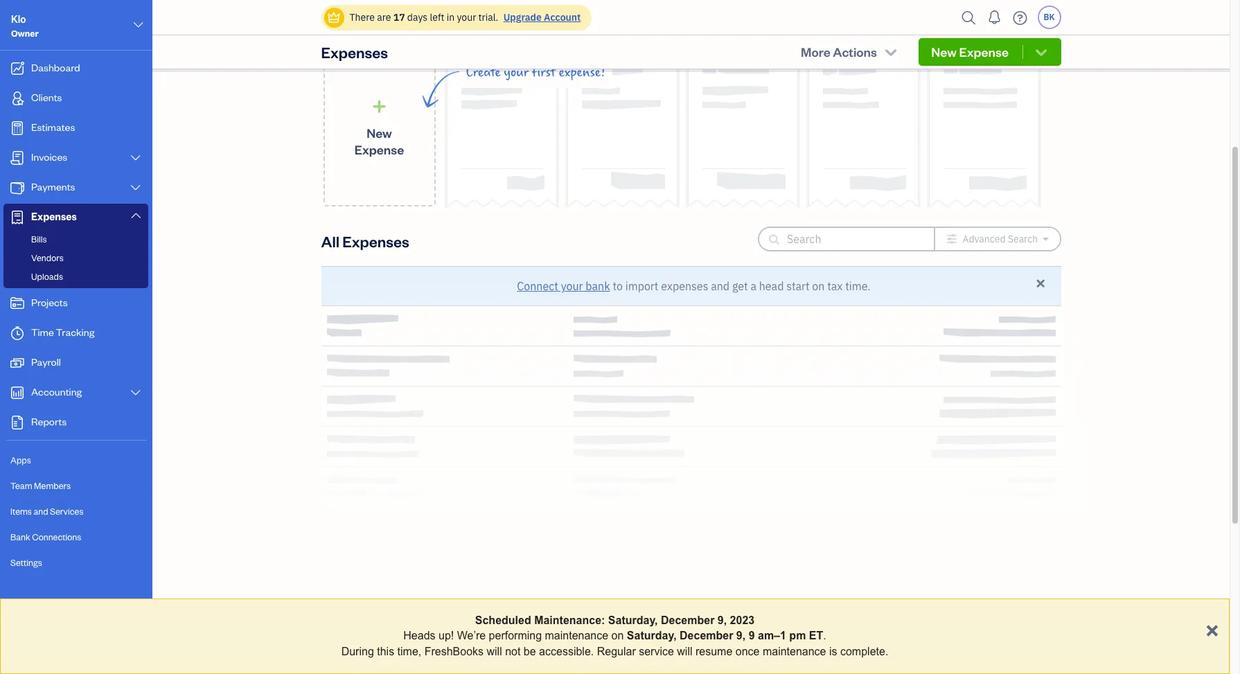 Task type: describe. For each thing, give the bounding box(es) containing it.
import
[[626, 279, 659, 293]]

1 vertical spatial december
[[680, 630, 734, 642]]

up!
[[439, 630, 454, 642]]

team
[[10, 480, 32, 492]]

payments
[[31, 180, 75, 193]]

vendors link
[[6, 250, 146, 266]]

and inside 'main' element
[[34, 506, 48, 517]]

expenses link
[[3, 204, 148, 231]]

Search text field
[[788, 228, 912, 250]]

all
[[321, 231, 340, 251]]

once
[[736, 646, 760, 658]]

are
[[377, 11, 391, 24]]

17
[[394, 11, 405, 24]]

1 vertical spatial saturday,
[[627, 630, 677, 642]]

accounting
[[31, 385, 82, 399]]

members
[[34, 480, 71, 492]]

search image
[[958, 7, 981, 28]]

×
[[1207, 616, 1219, 642]]

bills
[[31, 234, 47, 245]]

klo owner
[[11, 12, 39, 39]]

chart image
[[9, 386, 26, 400]]

0 horizontal spatial expense
[[355, 141, 404, 157]]

to
[[613, 279, 623, 293]]

all expenses
[[321, 231, 410, 251]]

bank
[[586, 279, 610, 293]]

payment image
[[9, 181, 26, 195]]

1 horizontal spatial maintenance
[[763, 646, 827, 658]]

timer image
[[9, 327, 26, 340]]

regular
[[597, 646, 636, 658]]

× dialog
[[0, 599, 1231, 675]]

bk
[[1044, 12, 1056, 22]]

0 horizontal spatial your
[[457, 11, 476, 24]]

0 vertical spatial and
[[711, 279, 730, 293]]

heads
[[404, 630, 436, 642]]

go to help image
[[1010, 7, 1032, 28]]

updated
[[386, 15, 446, 35]]

pm
[[790, 630, 807, 642]]

new expense button
[[920, 38, 1062, 66]]

freshbooks
[[425, 646, 484, 658]]

clients link
[[3, 85, 148, 113]]

apps
[[10, 455, 31, 466]]

team members
[[10, 480, 71, 492]]

resume
[[696, 646, 733, 658]]

performing
[[489, 630, 542, 642]]

days
[[408, 11, 428, 24]]

estimate image
[[9, 121, 26, 135]]

chevron large down image for expenses
[[129, 210, 142, 221]]

items
[[10, 506, 32, 517]]

time,
[[398, 646, 422, 658]]

chevrondown image
[[1034, 45, 1050, 59]]

project image
[[9, 297, 26, 311]]

0 horizontal spatial new expense
[[355, 124, 404, 157]]

clients
[[31, 91, 62, 104]]

more
[[801, 44, 831, 60]]

bank connections link
[[3, 526, 148, 550]]

items and services
[[10, 506, 84, 517]]

there are 17 days left in your trial. upgrade account
[[350, 11, 581, 24]]

0 vertical spatial december
[[661, 615, 715, 627]]

0 vertical spatial maintenance
[[545, 630, 609, 642]]

projects
[[31, 296, 68, 309]]

be
[[524, 646, 536, 658]]

upgrade account link
[[501, 11, 581, 24]]

0 vertical spatial expenses
[[321, 42, 388, 62]]

notifications image
[[984, 3, 1006, 31]]

during
[[342, 646, 374, 658]]

tracking
[[56, 326, 95, 339]]

items and services link
[[3, 500, 148, 524]]

uploads
[[31, 271, 63, 282]]

expenses inside expenses 'link'
[[31, 210, 77, 223]]

accessible.
[[539, 646, 594, 658]]

9
[[749, 630, 755, 642]]

on for maintenance
[[612, 630, 624, 642]]

new expense inside button
[[932, 44, 1009, 60]]

connect
[[517, 279, 559, 293]]

crown image
[[327, 10, 341, 25]]

more actions
[[801, 44, 878, 60]]

payments link
[[3, 174, 148, 202]]

team members link
[[3, 474, 148, 498]]

expense image
[[9, 211, 26, 225]]

reports link
[[3, 409, 148, 437]]

time tracking
[[31, 326, 95, 339]]

vendors
[[31, 252, 64, 263]]

head
[[760, 279, 784, 293]]

new expense button
[[920, 38, 1062, 66]]

recently
[[321, 15, 383, 35]]

estimates link
[[3, 114, 148, 143]]

we're
[[457, 630, 486, 642]]

0 vertical spatial saturday,
[[609, 615, 658, 627]]

invoice image
[[9, 151, 26, 165]]



Task type: vqa. For each thing, say whether or not it's contained in the screenshot.
leftmost and
yes



Task type: locate. For each thing, give the bounding box(es) containing it.
maintenance down maintenance:
[[545, 630, 609, 642]]

projects link
[[3, 290, 148, 318]]

on inside scheduled maintenance: saturday, december 9, 2023 heads up! we're performing maintenance on saturday, december 9, 9 am–1 pm et . during this time, freshbooks will not be accessible. regular service will resume once maintenance is complete.
[[612, 630, 624, 642]]

your left bank
[[561, 279, 583, 293]]

9, left 9
[[737, 630, 746, 642]]

report image
[[9, 416, 26, 430]]

complete.
[[841, 646, 889, 658]]

will right service
[[678, 646, 693, 658]]

estimates
[[31, 121, 75, 134]]

dashboard image
[[9, 62, 26, 76]]

on left 'tax'
[[813, 279, 825, 293]]

0 horizontal spatial and
[[34, 506, 48, 517]]

account
[[544, 11, 581, 24]]

payroll
[[31, 356, 61, 369]]

new expense down plus icon
[[355, 124, 404, 157]]

am–1
[[758, 630, 787, 642]]

scheduled maintenance: saturday, december 9, 2023 heads up! we're performing maintenance on saturday, december 9, 9 am–1 pm et . during this time, freshbooks will not be accessible. regular service will resume once maintenance is complete.
[[342, 615, 889, 658]]

9,
[[718, 615, 727, 627], [737, 630, 746, 642]]

expense!
[[559, 64, 606, 80]]

connections
[[32, 532, 81, 543]]

chevrondown image
[[884, 45, 900, 59]]

chevron large down image down invoices link
[[129, 182, 142, 193]]

0 vertical spatial chevron large down image
[[132, 17, 145, 33]]

services
[[50, 506, 84, 517]]

expenses right all
[[343, 231, 410, 251]]

main element
[[0, 0, 187, 675]]

1 horizontal spatial and
[[711, 279, 730, 293]]

chevron large down image inside expenses 'link'
[[129, 210, 142, 221]]

on up regular
[[612, 630, 624, 642]]

1 horizontal spatial your
[[504, 64, 529, 80]]

and right items
[[34, 506, 48, 517]]

plus image
[[372, 99, 388, 113]]

0 horizontal spatial new
[[367, 124, 392, 140]]

1 vertical spatial on
[[612, 630, 624, 642]]

close image
[[1035, 277, 1048, 290]]

2 vertical spatial your
[[561, 279, 583, 293]]

connect your bank to import expenses and get a head start on tax time.
[[517, 279, 871, 293]]

there
[[350, 11, 375, 24]]

0 vertical spatial 9,
[[718, 615, 727, 627]]

1 vertical spatial expense
[[355, 141, 404, 157]]

new expense link
[[323, 51, 436, 207]]

chevron large down image for invoices
[[129, 153, 142, 164]]

2 will from the left
[[678, 646, 693, 658]]

bank connections
[[10, 532, 81, 543]]

0 vertical spatial on
[[813, 279, 825, 293]]

1 vertical spatial your
[[504, 64, 529, 80]]

reports
[[31, 415, 67, 428]]

your
[[457, 11, 476, 24], [504, 64, 529, 80], [561, 279, 583, 293]]

maintenance:
[[535, 615, 605, 627]]

this
[[377, 646, 395, 658]]

uploads link
[[6, 268, 146, 285]]

maintenance down the pm
[[763, 646, 827, 658]]

tax
[[828, 279, 843, 293]]

chevron large down image inside payments 'link'
[[129, 182, 142, 193]]

payroll link
[[3, 349, 148, 378]]

your for create your first expense!
[[504, 64, 529, 80]]

invoices link
[[3, 144, 148, 173]]

your right in
[[457, 11, 476, 24]]

a
[[751, 279, 757, 293]]

2 chevron large down image from the top
[[129, 388, 142, 399]]

et
[[810, 630, 824, 642]]

0 vertical spatial your
[[457, 11, 476, 24]]

apps link
[[3, 449, 148, 473]]

start
[[787, 279, 810, 293]]

chevron large down image
[[132, 17, 145, 33], [129, 153, 142, 164], [129, 210, 142, 221]]

not
[[506, 646, 521, 658]]

upgrade
[[504, 11, 542, 24]]

0 vertical spatial expense
[[960, 44, 1009, 60]]

dashboard
[[31, 61, 80, 74]]

is
[[830, 646, 838, 658]]

0 vertical spatial new expense
[[932, 44, 1009, 60]]

1 horizontal spatial new
[[932, 44, 957, 60]]

your for connect your bank to import expenses and get a head start on tax time.
[[561, 279, 583, 293]]

accounting link
[[3, 379, 148, 408]]

1 vertical spatial new
[[367, 124, 392, 140]]

0 vertical spatial chevron large down image
[[129, 182, 142, 193]]

chevron large down image for payments
[[129, 182, 142, 193]]

1 vertical spatial chevron large down image
[[129, 388, 142, 399]]

recently updated
[[321, 15, 446, 35]]

2 horizontal spatial your
[[561, 279, 583, 293]]

create
[[466, 64, 501, 80]]

0 horizontal spatial 9,
[[718, 615, 727, 627]]

klo
[[11, 12, 26, 26]]

expense down notifications icon
[[960, 44, 1009, 60]]

settings
[[10, 557, 42, 568]]

1 horizontal spatial will
[[678, 646, 693, 658]]

9, left 2023
[[718, 615, 727, 627]]

saturday, up service
[[627, 630, 677, 642]]

chevron large down image down payroll "link"
[[129, 388, 142, 399]]

maintenance
[[545, 630, 609, 642], [763, 646, 827, 658]]

1 vertical spatial expenses
[[31, 210, 77, 223]]

chevron large down image
[[129, 182, 142, 193], [129, 388, 142, 399]]

saturday,
[[609, 615, 658, 627], [627, 630, 677, 642]]

bk button
[[1038, 6, 1062, 29]]

1 will from the left
[[487, 646, 502, 658]]

will
[[487, 646, 502, 658], [678, 646, 693, 658]]

and left get
[[711, 279, 730, 293]]

new expense down search image at the right top
[[932, 44, 1009, 60]]

in
[[447, 11, 455, 24]]

create your first expense!
[[466, 64, 606, 80]]

0 horizontal spatial maintenance
[[545, 630, 609, 642]]

1 horizontal spatial on
[[813, 279, 825, 293]]

0 vertical spatial new
[[932, 44, 957, 60]]

new
[[932, 44, 957, 60], [367, 124, 392, 140]]

expenses down recently
[[321, 42, 388, 62]]

first
[[532, 64, 556, 80]]

your left first
[[504, 64, 529, 80]]

2023
[[730, 615, 755, 627]]

chevron large down image for accounting
[[129, 388, 142, 399]]

new inside new expense
[[367, 124, 392, 140]]

expenses up bills
[[31, 210, 77, 223]]

dashboard link
[[3, 55, 148, 83]]

expense inside button
[[960, 44, 1009, 60]]

1 horizontal spatial 9,
[[737, 630, 746, 642]]

trial.
[[479, 11, 499, 24]]

scheduled
[[475, 615, 532, 627]]

client image
[[9, 92, 26, 105]]

.
[[824, 630, 827, 642]]

new right chevrondown icon
[[932, 44, 957, 60]]

1 chevron large down image from the top
[[129, 182, 142, 193]]

bills link
[[6, 231, 146, 247]]

2 vertical spatial expenses
[[343, 231, 410, 251]]

1 horizontal spatial expense
[[960, 44, 1009, 60]]

service
[[639, 646, 674, 658]]

new down plus icon
[[367, 124, 392, 140]]

saturday, up regular
[[609, 615, 658, 627]]

new inside button
[[932, 44, 957, 60]]

0 horizontal spatial will
[[487, 646, 502, 658]]

on for start
[[813, 279, 825, 293]]

1 vertical spatial chevron large down image
[[129, 153, 142, 164]]

1 horizontal spatial new expense
[[932, 44, 1009, 60]]

new expense
[[932, 44, 1009, 60], [355, 124, 404, 157]]

bank
[[10, 532, 30, 543]]

get
[[733, 279, 748, 293]]

0 horizontal spatial on
[[612, 630, 624, 642]]

actions
[[834, 44, 878, 60]]

1 vertical spatial new expense
[[355, 124, 404, 157]]

expenses
[[321, 42, 388, 62], [31, 210, 77, 223], [343, 231, 410, 251]]

time
[[31, 326, 54, 339]]

2 vertical spatial chevron large down image
[[129, 210, 142, 221]]

expense down plus icon
[[355, 141, 404, 157]]

1 vertical spatial and
[[34, 506, 48, 517]]

money image
[[9, 356, 26, 370]]

connect your bank button
[[517, 278, 610, 295]]

will left not
[[487, 646, 502, 658]]

expenses
[[662, 279, 709, 293]]

1 vertical spatial 9,
[[737, 630, 746, 642]]

expense
[[960, 44, 1009, 60], [355, 141, 404, 157]]

left
[[430, 11, 445, 24]]

time.
[[846, 279, 871, 293]]

1 vertical spatial maintenance
[[763, 646, 827, 658]]

december
[[661, 615, 715, 627], [680, 630, 734, 642]]

owner
[[11, 28, 39, 39]]

invoices
[[31, 150, 67, 164]]



